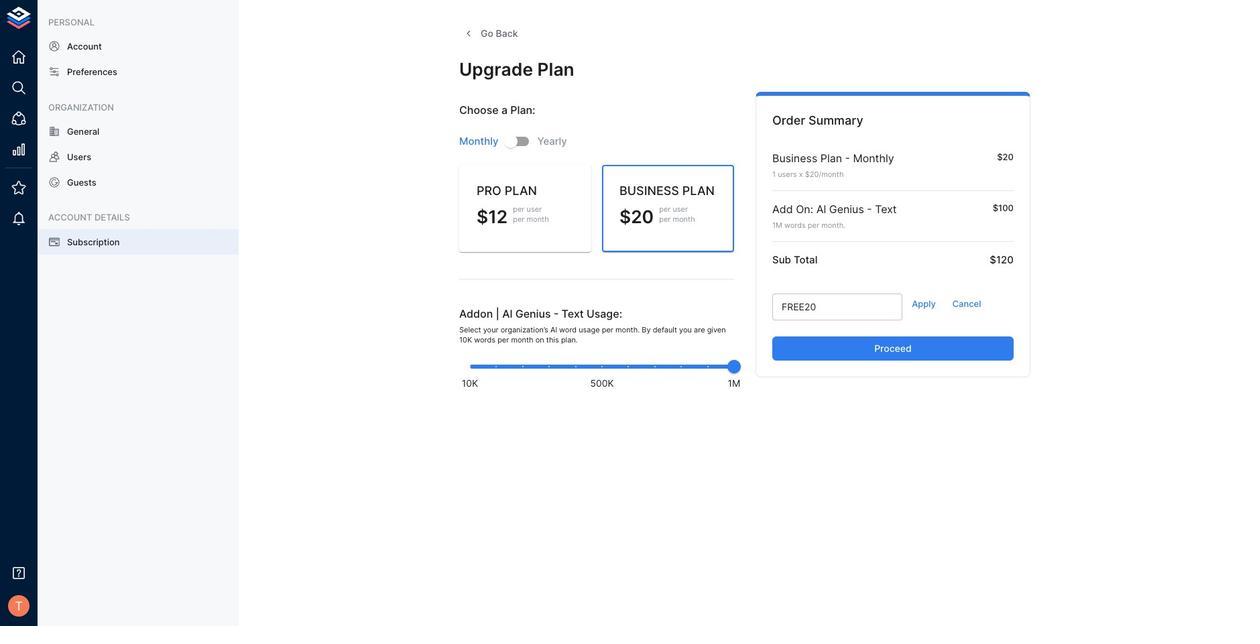 Task type: vqa. For each thing, say whether or not it's contained in the screenshot.
'Unpin' image
no



Task type: locate. For each thing, give the bounding box(es) containing it.
personal
[[48, 17, 95, 27]]

1 vertical spatial monthly
[[853, 151, 894, 165]]

1 vertical spatial 20
[[631, 206, 654, 227]]

subscription link
[[38, 229, 239, 255]]

$120
[[990, 254, 1014, 266]]

plan inside business plan - monthly 1 users x $ 20 /month
[[820, 151, 842, 165]]

text inside the add on: al genius - text 1m words per month.
[[875, 202, 897, 216]]

genius inside the add on: al genius - text 1m words per month.
[[829, 202, 864, 216]]

2 horizontal spatial al
[[816, 202, 826, 216]]

month
[[527, 215, 549, 224], [673, 215, 695, 224], [511, 335, 533, 345]]

t button
[[4, 591, 34, 621]]

words
[[784, 221, 806, 230], [474, 335, 495, 345]]

user
[[527, 205, 542, 214], [673, 205, 688, 214]]

- for 1m
[[867, 202, 872, 216]]

account link
[[38, 34, 239, 59]]

al right |
[[502, 307, 512, 320]]

plan up /month
[[820, 151, 842, 165]]

month inside $ 12 per user per month
[[527, 215, 549, 224]]

1 vertical spatial words
[[474, 335, 495, 345]]

usage:
[[587, 307, 622, 320]]

$ inside business plan - monthly 1 users x $ 20 /month
[[805, 169, 810, 179]]

1 plan from the left
[[505, 184, 537, 198]]

0 horizontal spatial al
[[502, 307, 512, 320]]

0 horizontal spatial plan
[[505, 184, 537, 198]]

0 vertical spatial 20
[[810, 169, 819, 179]]

upgrade plan
[[459, 58, 574, 79]]

proceed
[[874, 342, 912, 354]]

general
[[67, 126, 99, 137]]

month. left the by
[[615, 325, 640, 335]]

$ inside $ 12 per user per month
[[477, 206, 488, 227]]

2 horizontal spatial $
[[805, 169, 810, 179]]

month down "business plan"
[[673, 215, 695, 224]]

20 inside business plan - monthly 1 users x $ 20 /month
[[810, 169, 819, 179]]

1 vertical spatial text
[[562, 307, 584, 320]]

genius up organization's
[[515, 307, 551, 320]]

1 user from the left
[[527, 205, 542, 214]]

user down pro plan
[[527, 205, 542, 214]]

per inside the add on: al genius - text 1m words per month.
[[808, 221, 819, 230]]

al for |
[[502, 307, 512, 320]]

default
[[653, 325, 677, 335]]

- up this
[[554, 307, 559, 320]]

monthly inside business plan - monthly 1 users x $ 20 /month
[[853, 151, 894, 165]]

1 horizontal spatial user
[[673, 205, 688, 214]]

plan up $ 12 per user per month
[[505, 184, 537, 198]]

plan right upgrade
[[537, 58, 574, 79]]

1 horizontal spatial 1m
[[772, 221, 782, 230]]

user inside $ 20 per user per month
[[673, 205, 688, 214]]

0 vertical spatial genius
[[829, 202, 864, 216]]

plan
[[505, 184, 537, 198], [682, 184, 715, 198]]

2 vertical spatial -
[[554, 307, 559, 320]]

1 horizontal spatial -
[[845, 151, 850, 165]]

0 horizontal spatial monthly
[[459, 135, 498, 148]]

1 vertical spatial al
[[502, 307, 512, 320]]

2 plan from the left
[[682, 184, 715, 198]]

1 horizontal spatial al
[[550, 325, 557, 335]]

$ 12 per user per month
[[477, 205, 549, 227]]

organization's
[[501, 325, 548, 335]]

yearly
[[537, 135, 567, 148]]

genius inside the addon | al genius - text usage: select your organization's al word usage per month. by default you are given 10k words per month on this plan.
[[515, 307, 551, 320]]

12
[[488, 206, 508, 227]]

text inside the addon | al genius - text usage: select your organization's al word usage per month. by default you are given 10k words per month on this plan.
[[562, 307, 584, 320]]

1 vertical spatial 1m
[[728, 377, 740, 389]]

0 vertical spatial text
[[875, 202, 897, 216]]

order
[[772, 114, 805, 128]]

|
[[496, 307, 499, 320]]

user for 12
[[527, 205, 542, 214]]

- inside the addon | al genius - text usage: select your organization's al word usage per month. by default you are given 10k words per month on this plan.
[[554, 307, 559, 320]]

plan up $ 20 per user per month
[[682, 184, 715, 198]]

al up this
[[550, 325, 557, 335]]

1 horizontal spatial plan
[[682, 184, 715, 198]]

1m inside the add on: al genius - text 1m words per month.
[[772, 221, 782, 230]]

0 horizontal spatial -
[[554, 307, 559, 320]]

- down business plan - monthly 1 users x $ 20 /month
[[867, 202, 872, 216]]

1 vertical spatial genius
[[515, 307, 551, 320]]

1 vertical spatial month.
[[615, 325, 640, 335]]

al inside the add on: al genius - text 1m words per month.
[[816, 202, 826, 216]]

$ inside $ 20 per user per month
[[619, 206, 631, 227]]

al
[[816, 202, 826, 216], [502, 307, 512, 320], [550, 325, 557, 335]]

10k inside the addon | al genius - text usage: select your organization's al word usage per month. by default you are given 10k words per month on this plan.
[[459, 335, 472, 345]]

1 vertical spatial plan
[[820, 151, 842, 165]]

guests link
[[38, 170, 239, 195]]

1 horizontal spatial $
[[619, 206, 631, 227]]

cancel button
[[945, 294, 988, 315]]

words down on:
[[784, 221, 806, 230]]

summary
[[808, 114, 863, 128]]

1 horizontal spatial monthly
[[853, 151, 894, 165]]

this
[[546, 335, 559, 345]]

Enter Coupon Code text field
[[772, 294, 902, 320]]

0 vertical spatial 1m
[[772, 221, 782, 230]]

add on: al genius - text 1m words per month.
[[772, 202, 897, 230]]

addon
[[459, 307, 493, 320]]

- down summary
[[845, 151, 850, 165]]

- inside business plan - monthly 1 users x $ 20 /month
[[845, 151, 850, 165]]

$
[[805, 169, 810, 179], [477, 206, 488, 227], [619, 206, 631, 227]]

month for 12
[[527, 215, 549, 224]]

general link
[[38, 118, 239, 144]]

0 horizontal spatial words
[[474, 335, 495, 345]]

0 vertical spatial plan
[[537, 58, 574, 79]]

0 horizontal spatial user
[[527, 205, 542, 214]]

0 vertical spatial words
[[784, 221, 806, 230]]

word
[[559, 325, 577, 335]]

0 horizontal spatial text
[[562, 307, 584, 320]]

500k
[[590, 377, 614, 389]]

20
[[810, 169, 819, 179], [631, 206, 654, 227]]

-
[[845, 151, 850, 165], [867, 202, 872, 216], [554, 307, 559, 320]]

$ down business
[[619, 206, 631, 227]]

1 vertical spatial 10k
[[462, 377, 478, 389]]

plan.
[[561, 335, 578, 345]]

0 vertical spatial al
[[816, 202, 826, 216]]

al right on:
[[816, 202, 826, 216]]

plan for upgrade
[[537, 58, 574, 79]]

user down "business plan"
[[673, 205, 688, 214]]

1 horizontal spatial genius
[[829, 202, 864, 216]]

month inside the addon | al genius - text usage: select your organization's al word usage per month. by default you are given 10k words per month on this plan.
[[511, 335, 533, 345]]

0 vertical spatial month.
[[821, 221, 846, 230]]

1 horizontal spatial month.
[[821, 221, 846, 230]]

on:
[[796, 202, 813, 216]]

month. down /month
[[821, 221, 846, 230]]

per
[[513, 205, 525, 214], [659, 205, 671, 214], [513, 215, 525, 224], [659, 215, 671, 224], [808, 221, 819, 230], [602, 325, 613, 335], [498, 335, 509, 345]]

2 user from the left
[[673, 205, 688, 214]]

genius down /month
[[829, 202, 864, 216]]

1 horizontal spatial plan
[[820, 151, 842, 165]]

monthly
[[459, 135, 498, 148], [853, 151, 894, 165]]

words down your
[[474, 335, 495, 345]]

al for on:
[[816, 202, 826, 216]]

total
[[794, 254, 818, 266]]

add
[[772, 202, 793, 216]]

users
[[67, 151, 91, 162]]

0 vertical spatial -
[[845, 151, 850, 165]]

by
[[642, 325, 651, 335]]

month inside $ 20 per user per month
[[673, 215, 695, 224]]

choose
[[459, 104, 499, 117]]

10k
[[459, 335, 472, 345], [462, 377, 478, 389]]

2 horizontal spatial -
[[867, 202, 872, 216]]

month.
[[821, 221, 846, 230], [615, 325, 640, 335]]

0 horizontal spatial month.
[[615, 325, 640, 335]]

1 horizontal spatial 20
[[810, 169, 819, 179]]

monthly down choose on the left
[[459, 135, 498, 148]]

plan for business
[[820, 151, 842, 165]]

0 horizontal spatial plan
[[537, 58, 574, 79]]

addon | al genius - text usage: select your organization's al word usage per month. by default you are given 10k words per month on this plan.
[[459, 307, 726, 345]]

$ down the pro at top left
[[477, 206, 488, 227]]

1 vertical spatial -
[[867, 202, 872, 216]]

20 inside $ 20 per user per month
[[631, 206, 654, 227]]

monthly down summary
[[853, 151, 894, 165]]

0 horizontal spatial $
[[477, 206, 488, 227]]

1 horizontal spatial text
[[875, 202, 897, 216]]

month. inside the add on: al genius - text 1m words per month.
[[821, 221, 846, 230]]

usage
[[579, 325, 600, 335]]

$ right x
[[805, 169, 810, 179]]

20 right x
[[810, 169, 819, 179]]

user inside $ 12 per user per month
[[527, 205, 542, 214]]

- inside the add on: al genius - text 1m words per month.
[[867, 202, 872, 216]]

genius for |
[[515, 307, 551, 320]]

details
[[94, 212, 130, 223]]

plan
[[537, 58, 574, 79], [820, 151, 842, 165]]

order summary
[[772, 114, 863, 128]]

preferences
[[67, 67, 117, 77]]

1 horizontal spatial words
[[784, 221, 806, 230]]

20 down business
[[631, 206, 654, 227]]

month right 12
[[527, 215, 549, 224]]

0 vertical spatial 10k
[[459, 335, 472, 345]]

1m
[[772, 221, 782, 230], [728, 377, 740, 389]]

words inside the add on: al genius - text 1m words per month.
[[784, 221, 806, 230]]

genius
[[829, 202, 864, 216], [515, 307, 551, 320]]

0 horizontal spatial 1m
[[728, 377, 740, 389]]

text
[[875, 202, 897, 216], [562, 307, 584, 320]]

proceed button
[[772, 336, 1014, 361]]

0 horizontal spatial 20
[[631, 206, 654, 227]]

0 horizontal spatial genius
[[515, 307, 551, 320]]

text for |
[[562, 307, 584, 320]]

account
[[67, 41, 102, 52]]

words inside the addon | al genius - text usage: select your organization's al word usage per month. by default you are given 10k words per month on this plan.
[[474, 335, 495, 345]]

a
[[501, 104, 508, 117]]

month down organization's
[[511, 335, 533, 345]]



Task type: describe. For each thing, give the bounding box(es) containing it.
1
[[772, 169, 776, 179]]

go back button
[[459, 21, 523, 46]]

t
[[15, 599, 23, 613]]

account
[[48, 212, 92, 223]]

/month
[[819, 169, 844, 179]]

plan for 20
[[682, 184, 715, 198]]

x
[[799, 169, 803, 179]]

$ for 12
[[477, 206, 488, 227]]

text for on:
[[875, 202, 897, 216]]

upgrade
[[459, 58, 533, 79]]

plan for 12
[[505, 184, 537, 198]]

- for usage:
[[554, 307, 559, 320]]

account details
[[48, 212, 130, 223]]

month. inside the addon | al genius - text usage: select your organization's al word usage per month. by default you are given 10k words per month on this plan.
[[615, 325, 640, 335]]

are
[[694, 325, 705, 335]]

given
[[707, 325, 726, 335]]

on
[[535, 335, 544, 345]]

business
[[772, 151, 817, 165]]

apply button
[[902, 294, 945, 315]]

user for 20
[[673, 205, 688, 214]]

plan:
[[510, 104, 535, 117]]

your
[[483, 325, 499, 335]]

choose a plan:
[[459, 104, 535, 117]]

business
[[619, 184, 679, 198]]

go back
[[481, 27, 518, 39]]

subscription
[[67, 236, 120, 247]]

pro plan
[[477, 184, 537, 198]]

users
[[778, 169, 797, 179]]

back
[[496, 27, 518, 39]]

cancel
[[952, 299, 981, 309]]

select
[[459, 325, 481, 335]]

2 vertical spatial al
[[550, 325, 557, 335]]

month for 20
[[673, 215, 695, 224]]

organization
[[48, 102, 114, 112]]

$ 20 per user per month
[[619, 205, 695, 227]]

business plan - monthly 1 users x $ 20 /month
[[772, 151, 894, 179]]

genius for on:
[[829, 202, 864, 216]]

sub
[[772, 254, 791, 266]]

0 vertical spatial monthly
[[459, 135, 498, 148]]

sub total
[[772, 254, 818, 266]]

$100
[[993, 202, 1014, 213]]

apply
[[912, 299, 936, 309]]

business plan
[[619, 184, 715, 198]]

preferences link
[[38, 59, 239, 85]]

guests
[[67, 177, 96, 188]]

$ for 20
[[619, 206, 631, 227]]

go
[[481, 27, 493, 39]]

users link
[[38, 144, 239, 170]]

$20
[[997, 151, 1014, 162]]

pro
[[477, 184, 501, 198]]

you
[[679, 325, 692, 335]]



